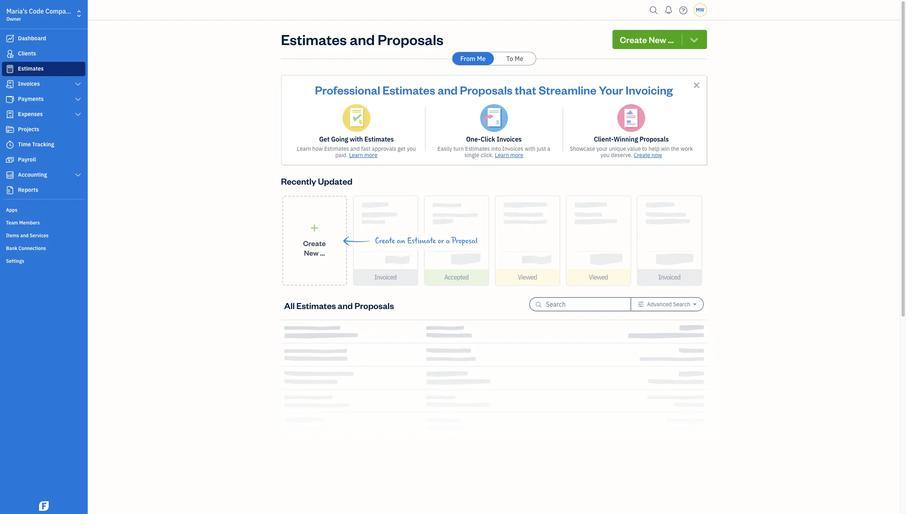 Task type: locate. For each thing, give the bounding box(es) containing it.
chart image
[[5, 171, 15, 179]]

1 vertical spatial new
[[304, 248, 319, 257]]

money image
[[5, 156, 15, 164]]

to me
[[506, 55, 523, 63]]

chevron large down image for payments
[[74, 96, 82, 102]]

learn right paid.
[[349, 152, 363, 159]]

updated
[[318, 175, 352, 187]]

advanced search
[[647, 301, 690, 308]]

to
[[506, 55, 513, 63]]

1 chevron large down image from the top
[[74, 96, 82, 102]]

with
[[350, 135, 363, 143], [525, 145, 535, 152]]

create new … button
[[613, 30, 707, 49], [282, 196, 347, 286]]

expenses
[[18, 110, 43, 118]]

learn more right click.
[[495, 152, 523, 159]]

chevron large down image down the payroll "link"
[[74, 172, 82, 178]]

time tracking link
[[2, 138, 85, 152]]

a right just
[[547, 145, 550, 152]]

team
[[6, 220, 18, 226]]

1 vertical spatial with
[[525, 145, 535, 152]]

your
[[596, 145, 608, 152]]

close image
[[692, 81, 701, 90]]

from
[[460, 55, 475, 63]]

1 viewed from the left
[[518, 273, 537, 281]]

learn inside "learn how estimates and fast approvals get you paid."
[[297, 145, 311, 152]]

payments
[[18, 95, 44, 102]]

deserve.
[[611, 152, 632, 159]]

new down the plus icon
[[304, 248, 319, 257]]

a inside easily turn estimates into invoices with just a single click.
[[547, 145, 550, 152]]

professional estimates and proposals that streamline your invoicing
[[315, 82, 673, 97]]

invoices up the payments
[[18, 80, 40, 87]]

1 horizontal spatial viewed
[[589, 273, 608, 281]]

more right into
[[510, 152, 523, 159]]

easily
[[437, 145, 452, 152]]

0 horizontal spatial learn more
[[349, 152, 377, 159]]

invoiced
[[374, 273, 396, 281], [658, 273, 680, 281]]

2 chevron large down image from the top
[[74, 111, 82, 118]]

payment image
[[5, 95, 15, 103]]

help
[[649, 145, 660, 152]]

me right from on the top
[[477, 55, 486, 63]]

0 horizontal spatial viewed
[[518, 273, 537, 281]]

chevron large down image down estimates 'link'
[[74, 81, 82, 87]]

0 horizontal spatial create new …
[[303, 238, 326, 257]]

more down get going with estimates
[[364, 152, 377, 159]]

2 vertical spatial invoices
[[502, 145, 523, 152]]

how
[[312, 145, 323, 152]]

click.
[[481, 152, 494, 159]]

0 vertical spatial with
[[350, 135, 363, 143]]

me right "to"
[[515, 55, 523, 63]]

Search text field
[[546, 298, 618, 311]]

time tracking
[[18, 141, 54, 148]]

caretdown image
[[693, 301, 696, 307]]

advanced
[[647, 301, 672, 308]]

search
[[673, 301, 690, 308]]

0 horizontal spatial …
[[320, 248, 325, 257]]

0 vertical spatial create new … button
[[613, 30, 707, 49]]

one-
[[466, 135, 481, 143]]

1 horizontal spatial learn more
[[495, 152, 523, 159]]

chevron large down image inside expenses link
[[74, 111, 82, 118]]

1 horizontal spatial new
[[649, 34, 666, 45]]

estimates and proposals
[[281, 30, 443, 49]]

1 horizontal spatial invoiced
[[658, 273, 680, 281]]

2 me from the left
[[515, 55, 523, 63]]

expense image
[[5, 110, 15, 118]]

1 horizontal spatial create new …
[[620, 34, 674, 45]]

learn more down get going with estimates
[[349, 152, 377, 159]]

1 me from the left
[[477, 55, 486, 63]]

1 horizontal spatial you
[[601, 152, 610, 159]]

get going with estimates image
[[342, 104, 370, 132]]

…
[[668, 34, 674, 45], [320, 248, 325, 257]]

1 vertical spatial chevron large down image
[[74, 111, 82, 118]]

0 horizontal spatial more
[[364, 152, 377, 159]]

0 vertical spatial create new …
[[620, 34, 674, 45]]

create new … down the plus icon
[[303, 238, 326, 257]]

create
[[620, 34, 647, 45], [634, 152, 650, 159], [375, 236, 395, 246], [303, 238, 326, 247]]

showcase your unique value to help win the work you deserve.
[[570, 145, 693, 159]]

learn how estimates and fast approvals get you paid.
[[297, 145, 416, 159]]

0 horizontal spatial create new … button
[[282, 196, 347, 286]]

1 invoiced from the left
[[374, 273, 396, 281]]

1 vertical spatial invoices
[[497, 135, 522, 143]]

client-winning proposals image
[[617, 104, 645, 132]]

tracking
[[32, 141, 54, 148]]

settings
[[6, 258, 24, 264]]

a
[[547, 145, 550, 152], [446, 236, 450, 246]]

learn for one-click invoices
[[495, 152, 509, 159]]

approvals
[[372, 145, 396, 152]]

to me link
[[494, 52, 536, 65]]

you down client-
[[601, 152, 610, 159]]

new down search image
[[649, 34, 666, 45]]

1 more from the left
[[364, 152, 377, 159]]

estimates inside 'link'
[[18, 65, 44, 72]]

1 horizontal spatial with
[[525, 145, 535, 152]]

unique
[[609, 145, 626, 152]]

0 horizontal spatial with
[[350, 135, 363, 143]]

0 vertical spatial invoices
[[18, 80, 40, 87]]

1 learn more from the left
[[349, 152, 377, 159]]

advanced search button
[[631, 298, 703, 311]]

2 learn more from the left
[[495, 152, 523, 159]]

and inside "learn how estimates and fast approvals get you paid."
[[350, 145, 360, 152]]

create new … down search image
[[620, 34, 674, 45]]

2 horizontal spatial learn
[[495, 152, 509, 159]]

connections
[[18, 245, 46, 251]]

with left just
[[525, 145, 535, 152]]

estimates link
[[2, 62, 85, 76]]

1 vertical spatial chevron large down image
[[74, 172, 82, 178]]

chevron large down image inside payments "link"
[[74, 96, 82, 102]]

learn right click.
[[495, 152, 509, 159]]

0 vertical spatial chevron large down image
[[74, 81, 82, 87]]

reports link
[[2, 183, 85, 197]]

bank
[[6, 245, 17, 251]]

1 vertical spatial create new … button
[[282, 196, 347, 286]]

get going with estimates
[[319, 135, 394, 143]]

2 more from the left
[[510, 152, 523, 159]]

from me link
[[452, 52, 494, 65]]

you right get at the top of page
[[407, 145, 416, 152]]

accounting link
[[2, 168, 85, 182]]

chevron large down image
[[74, 81, 82, 87], [74, 172, 82, 178]]

1 chevron large down image from the top
[[74, 81, 82, 87]]

with up "learn how estimates and fast approvals get you paid."
[[350, 135, 363, 143]]

owner
[[6, 16, 21, 22]]

more
[[364, 152, 377, 159], [510, 152, 523, 159]]

1 horizontal spatial me
[[515, 55, 523, 63]]

create new … button for create an estimate or a proposal
[[282, 196, 347, 286]]

1 horizontal spatial create new … button
[[613, 30, 707, 49]]

an
[[397, 236, 405, 246]]

work
[[681, 145, 693, 152]]

or
[[438, 236, 444, 246]]

estimates
[[281, 30, 347, 49], [18, 65, 44, 72], [383, 82, 435, 97], [364, 135, 394, 143], [324, 145, 349, 152], [465, 145, 490, 152], [296, 300, 336, 311]]

new
[[649, 34, 666, 45], [304, 248, 319, 257]]

you
[[407, 145, 416, 152], [601, 152, 610, 159]]

chevron large down image
[[74, 96, 82, 102], [74, 111, 82, 118]]

recently
[[281, 175, 316, 187]]

and
[[350, 30, 375, 49], [438, 82, 458, 97], [350, 145, 360, 152], [20, 232, 29, 238], [338, 300, 353, 311]]

learn
[[297, 145, 311, 152], [349, 152, 363, 159], [495, 152, 509, 159]]

company
[[45, 7, 73, 15]]

estimates inside "learn how estimates and fast approvals get you paid."
[[324, 145, 349, 152]]

invoice image
[[5, 80, 15, 88]]

0 vertical spatial a
[[547, 145, 550, 152]]

learn left how
[[297, 145, 311, 152]]

one-click invoices image
[[480, 104, 508, 132]]

go to help image
[[677, 4, 690, 16]]

0 horizontal spatial me
[[477, 55, 486, 63]]

0 horizontal spatial new
[[304, 248, 319, 257]]

notifications image
[[662, 2, 675, 18]]

invoices
[[18, 80, 40, 87], [497, 135, 522, 143], [502, 145, 523, 152]]

proposals
[[378, 30, 443, 49], [460, 82, 513, 97], [639, 135, 669, 143], [354, 300, 394, 311]]

chevron large down image up expenses link at the top of page
[[74, 96, 82, 102]]

invoices right into
[[502, 145, 523, 152]]

0 horizontal spatial invoiced
[[374, 273, 396, 281]]

0 vertical spatial chevron large down image
[[74, 96, 82, 102]]

chevron large down image down payments "link"
[[74, 111, 82, 118]]

a right or
[[446, 236, 450, 246]]

0 horizontal spatial learn
[[297, 145, 311, 152]]

0 horizontal spatial a
[[446, 236, 450, 246]]

more for invoices
[[510, 152, 523, 159]]

1 vertical spatial a
[[446, 236, 450, 246]]

accepted
[[444, 273, 469, 281]]

chevron large down image for expenses
[[74, 111, 82, 118]]

invoices up into
[[497, 135, 522, 143]]

learn more
[[349, 152, 377, 159], [495, 152, 523, 159]]

1 horizontal spatial more
[[510, 152, 523, 159]]

chevron large down image for invoices
[[74, 81, 82, 87]]

1 vertical spatial …
[[320, 248, 325, 257]]

0 horizontal spatial you
[[407, 145, 416, 152]]

you inside "learn how estimates and fast approvals get you paid."
[[407, 145, 416, 152]]

chevron large down image inside invoices link
[[74, 81, 82, 87]]

invoicing
[[626, 82, 673, 97]]

the
[[671, 145, 679, 152]]

1 horizontal spatial learn
[[349, 152, 363, 159]]

0 vertical spatial …
[[668, 34, 674, 45]]

get
[[398, 145, 406, 152]]

1 horizontal spatial a
[[547, 145, 550, 152]]

1 horizontal spatial …
[[668, 34, 674, 45]]

2 chevron large down image from the top
[[74, 172, 82, 178]]



Task type: vqa. For each thing, say whether or not it's contained in the screenshot.
EASILY
yes



Task type: describe. For each thing, give the bounding box(es) containing it.
mw button
[[693, 3, 707, 17]]

projects link
[[2, 122, 85, 137]]

get
[[319, 135, 330, 143]]

clients link
[[2, 47, 85, 61]]

easily turn estimates into invoices with just a single click.
[[437, 145, 550, 159]]

estimate
[[407, 236, 436, 246]]

invoices inside easily turn estimates into invoices with just a single click.
[[502, 145, 523, 152]]

new inside create new …
[[304, 248, 319, 257]]

payments link
[[2, 92, 85, 106]]

members
[[19, 220, 40, 226]]

now
[[652, 152, 662, 159]]

main element
[[0, 0, 108, 514]]

timer image
[[5, 141, 15, 149]]

settings link
[[2, 255, 85, 267]]

settings image
[[638, 301, 644, 307]]

maria's code company owner
[[6, 7, 73, 22]]

client-winning proposals
[[594, 135, 669, 143]]

projects
[[18, 126, 39, 133]]

professional
[[315, 82, 380, 97]]

services
[[30, 232, 49, 238]]

showcase
[[570, 145, 595, 152]]

reports
[[18, 186, 38, 193]]

all
[[284, 300, 295, 311]]

client image
[[5, 50, 15, 58]]

maria's
[[6, 7, 27, 15]]

invoices inside main element
[[18, 80, 40, 87]]

bank connections link
[[2, 242, 85, 254]]

going
[[331, 135, 348, 143]]

learn for get going with estimates
[[349, 152, 363, 159]]

value
[[627, 145, 641, 152]]

invoices link
[[2, 77, 85, 91]]

dashboard link
[[2, 32, 85, 46]]

more for with
[[364, 152, 377, 159]]

report image
[[5, 186, 15, 194]]

plus image
[[310, 224, 319, 232]]

items and services
[[6, 232, 49, 238]]

payroll
[[18, 156, 36, 163]]

apps
[[6, 207, 17, 213]]

2 viewed from the left
[[589, 273, 608, 281]]

freshbooks image
[[37, 501, 50, 511]]

create new … button for estimates and proposals
[[613, 30, 707, 49]]

code
[[29, 7, 44, 15]]

with inside easily turn estimates into invoices with just a single click.
[[525, 145, 535, 152]]

1 vertical spatial create new …
[[303, 238, 326, 257]]

that
[[515, 82, 536, 97]]

and inside main element
[[20, 232, 29, 238]]

team members link
[[2, 217, 85, 228]]

from me
[[460, 55, 486, 63]]

into
[[491, 145, 501, 152]]

win
[[661, 145, 670, 152]]

recently updated
[[281, 175, 352, 187]]

turn
[[453, 145, 464, 152]]

2 invoiced from the left
[[658, 273, 680, 281]]

items and services link
[[2, 229, 85, 241]]

learn more for invoices
[[495, 152, 523, 159]]

accounting
[[18, 171, 47, 178]]

apps link
[[2, 204, 85, 216]]

paid.
[[335, 152, 348, 159]]

click
[[481, 135, 495, 143]]

project image
[[5, 126, 15, 134]]

just
[[537, 145, 546, 152]]

… inside create new …
[[320, 248, 325, 257]]

one-click invoices
[[466, 135, 522, 143]]

dashboard image
[[5, 35, 15, 43]]

payroll link
[[2, 153, 85, 167]]

create now
[[634, 152, 662, 159]]

streamline
[[539, 82, 596, 97]]

0 vertical spatial new
[[649, 34, 666, 45]]

estimate image
[[5, 65, 15, 73]]

dashboard
[[18, 35, 46, 42]]

me for to me
[[515, 55, 523, 63]]

learn more for with
[[349, 152, 377, 159]]

all estimates and proposals
[[284, 300, 394, 311]]

to
[[642, 145, 647, 152]]

chevrondown image
[[689, 34, 700, 45]]

create an estimate or a proposal
[[375, 236, 478, 246]]

you inside showcase your unique value to help win the work you deserve.
[[601, 152, 610, 159]]

proposal
[[452, 236, 478, 246]]

expenses link
[[2, 107, 85, 122]]

client-
[[594, 135, 614, 143]]

clients
[[18, 50, 36, 57]]

mw
[[696, 7, 704, 13]]

chevron large down image for accounting
[[74, 172, 82, 178]]

items
[[6, 232, 19, 238]]

your
[[599, 82, 623, 97]]

estimates inside easily turn estimates into invoices with just a single click.
[[465, 145, 490, 152]]

single
[[464, 152, 479, 159]]

me for from me
[[477, 55, 486, 63]]

winning
[[614, 135, 638, 143]]

search image
[[647, 4, 660, 16]]

bank connections
[[6, 245, 46, 251]]



